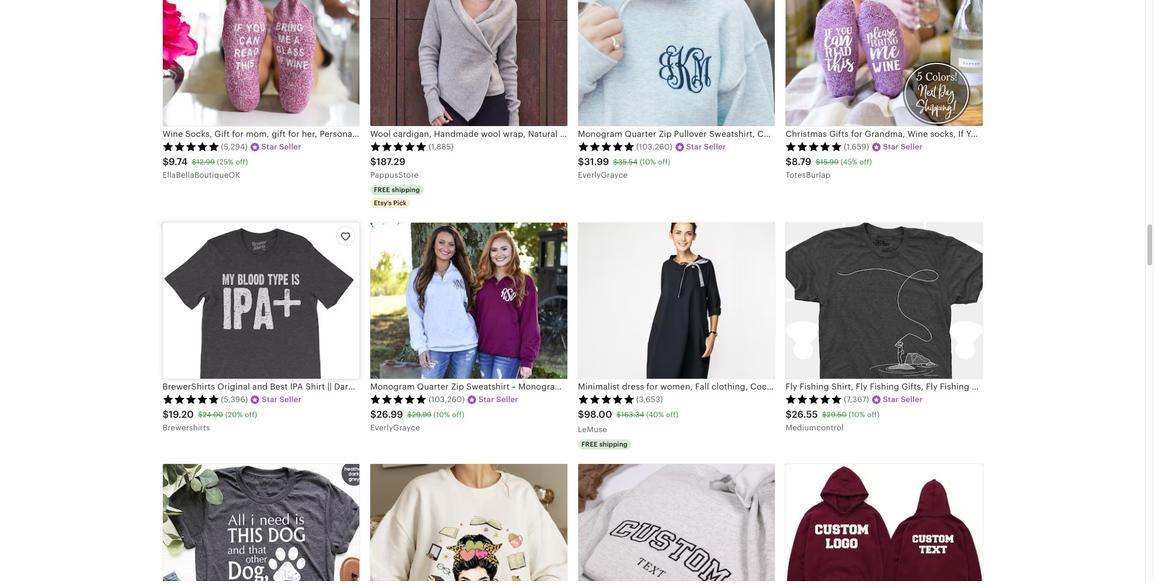 Task type: locate. For each thing, give the bounding box(es) containing it.
98.00
[[584, 410, 612, 421]]

0 vertical spatial free
[[374, 186, 390, 194]]

everlygrayce down the 26.99
[[370, 424, 420, 433]]

everlygrayce
[[578, 171, 628, 180], [370, 424, 420, 433]]

5 out of 5 stars image up 187.29
[[370, 142, 427, 151]]

(10% for 26.55
[[849, 411, 865, 420]]

1 vertical spatial quarter
[[417, 382, 449, 392]]

seller right (5,294)
[[279, 142, 301, 151]]

for up 163.34
[[619, 382, 630, 392]]

1 vertical spatial for
[[619, 382, 630, 392]]

free up "etsy's"
[[374, 186, 390, 194]]

star down sweatshirt
[[479, 395, 494, 404]]

0 horizontal spatial for
[[619, 382, 630, 392]]

for up 15.99
[[819, 129, 830, 139]]

off) for 31.99
[[658, 158, 671, 166]]

1 vertical spatial free shipping
[[582, 441, 628, 448]]

~ right sweatshirt
[[512, 382, 516, 392]]

monogram quarter zip pullover sweatshirt, christmas gift for her
[[578, 129, 847, 139]]

seller right (1,659)
[[901, 142, 923, 151]]

0 horizontal spatial christmas
[[655, 382, 697, 392]]

star right (5,294)
[[261, 142, 277, 151]]

lemuse
[[578, 426, 607, 435]]

1 horizontal spatial (103,260)
[[636, 142, 672, 151]]

shipping
[[392, 186, 420, 194], [599, 441, 628, 448]]

1 vertical spatial monogram
[[370, 382, 415, 392]]

shipping up "pick"
[[392, 186, 420, 194]]

1 horizontal spatial pullover
[[674, 129, 707, 139]]

wool cardigan, handmade wool wrap, natural light wool cardigan, hand knitted wool top, organic wool cardigan, soft wool sweater, warm jumper image
[[370, 0, 567, 126]]

zip left sweatshirt
[[451, 382, 464, 392]]

custom text embroidery hoodie, custom embroidered varsity sweatshirt, personalized women outfit, mom embroidered sweatshirt, custom gifts image
[[578, 465, 775, 582]]

$
[[163, 156, 169, 168], [370, 156, 377, 168], [578, 156, 584, 168], [786, 156, 792, 168], [192, 158, 197, 166], [613, 158, 618, 166], [816, 158, 821, 166], [163, 410, 169, 421], [370, 410, 377, 421], [578, 410, 584, 421], [786, 410, 792, 421], [198, 411, 203, 420], [407, 411, 412, 420], [617, 411, 621, 420], [822, 411, 827, 420]]

1 vertical spatial her
[[632, 382, 647, 392]]

1 horizontal spatial free
[[582, 441, 598, 448]]

free shipping up "pick"
[[374, 186, 420, 194]]

0 horizontal spatial free shipping
[[374, 186, 420, 194]]

0 horizontal spatial (103,260)
[[429, 395, 465, 404]]

(45%
[[841, 158, 858, 166]]

0 horizontal spatial monogram
[[370, 382, 415, 392]]

(10% inside $ 26.55 $ 29.50 (10% off) mediumcontrol
[[849, 411, 865, 420]]

(10% inside $ 26.99 $ 29.99 (10% off) everlygrayce
[[434, 411, 450, 420]]

monogram up 31.99
[[578, 129, 622, 139]]

free
[[374, 186, 390, 194], [582, 441, 598, 448]]

seller for 19.20
[[280, 395, 302, 404]]

monogrammed
[[518, 382, 581, 392]]

1 vertical spatial (103,260)
[[429, 395, 465, 404]]

quarter up "35.54"
[[625, 129, 657, 139]]

0 vertical spatial shipping
[[392, 186, 420, 194]]

off) inside $ 98.00 $ 163.34 (40% off) lemuse
[[666, 411, 679, 420]]

0 horizontal spatial (10%
[[434, 411, 450, 420]]

(10%
[[640, 158, 656, 166], [434, 411, 450, 420], [849, 411, 865, 420]]

seller right the (7,367)
[[901, 395, 923, 404]]

31.99
[[584, 156, 609, 168]]

free for lemuse
[[582, 441, 598, 448]]

0 horizontal spatial shipping
[[392, 186, 420, 194]]

0 horizontal spatial everlygrayce
[[370, 424, 420, 433]]

0 horizontal spatial ~
[[512, 382, 516, 392]]

0 vertical spatial her
[[833, 129, 847, 139]]

everlygrayce for 31.99
[[578, 171, 628, 180]]

free shipping down lemuse
[[582, 441, 628, 448]]

1 horizontal spatial zip
[[659, 129, 672, 139]]

5 out of 5 stars image up 9.74
[[163, 142, 219, 151]]

(103,260)
[[636, 142, 672, 151], [429, 395, 465, 404]]

1 horizontal spatial monogram
[[578, 129, 622, 139]]

her
[[833, 129, 847, 139], [632, 382, 647, 392]]

12.99
[[197, 158, 215, 166]]

ellabellaboutiqueok
[[163, 171, 240, 180]]

(25%
[[217, 158, 234, 166]]

0 vertical spatial gift
[[801, 129, 816, 139]]

5 out of 5 stars image for 8.79
[[786, 142, 842, 151]]

off) inside $ 26.55 $ 29.50 (10% off) mediumcontrol
[[867, 411, 880, 420]]

minimalist dress for women, fall clothing, cocktail dress, handmade clothing, midi dress, casual dress in deep blue, evening dress image
[[578, 223, 775, 379]]

(10% right "35.54"
[[640, 158, 656, 166]]

(103,260) up 29.99
[[429, 395, 465, 404]]

etsy's pick
[[374, 200, 407, 207]]

9.74
[[169, 156, 188, 168]]

dog mom shirts, dog mama tshirt, dog lovers gift, fur mama shirt, dog mom gift, need is this dog tee, pet lover t shirt, dog lover tee image
[[163, 465, 360, 582]]

5 out of 5 stars image up the 26.99
[[370, 395, 427, 404]]

5 out of 5 stars image up 26.55
[[786, 395, 842, 404]]

custom text hoodie, personalized text hoodie, your design, your photo hoodie, personalized gift, add your own text, custom logo hoodie image
[[786, 465, 983, 582]]

star seller down sweatshirt
[[479, 395, 518, 404]]

monogram up the 26.99
[[370, 382, 415, 392]]

(1,885)
[[429, 142, 454, 151]]

her up (3,653) on the bottom right
[[632, 382, 647, 392]]

star seller right the (7,367)
[[883, 395, 923, 404]]

monogram quarter zip sweatshirt ~ monogrammed pullover for her ~ christmas gift (mg003)
[[370, 382, 754, 392]]

quarter up 29.99
[[417, 382, 449, 392]]

sweatshirt,
[[709, 129, 755, 139]]

1 horizontal spatial christmas
[[758, 129, 799, 139]]

everlygrayce inside $ 31.99 $ 35.54 (10% off) everlygrayce
[[578, 171, 628, 180]]

1 vertical spatial gift
[[699, 382, 714, 392]]

christmas
[[758, 129, 799, 139], [655, 382, 697, 392]]

gift up 8.79 at top
[[801, 129, 816, 139]]

5 out of 5 stars image for 26.99
[[370, 395, 427, 404]]

0 horizontal spatial zip
[[451, 382, 464, 392]]

1 vertical spatial shipping
[[599, 441, 628, 448]]

everlygrayce for 26.99
[[370, 424, 420, 433]]

off) right (40%
[[666, 411, 679, 420]]

star seller for 31.99
[[686, 142, 726, 151]]

1 ~ from the left
[[512, 382, 516, 392]]

totesburlap
[[786, 171, 831, 180]]

star
[[261, 142, 277, 151], [686, 142, 702, 151], [883, 142, 899, 151], [262, 395, 278, 404], [479, 395, 494, 404], [883, 395, 899, 404]]

zip up $ 31.99 $ 35.54 (10% off) everlygrayce
[[659, 129, 672, 139]]

off) right (45%
[[860, 158, 872, 166]]

1 horizontal spatial everlygrayce
[[578, 171, 628, 180]]

off) inside $ 26.99 $ 29.99 (10% off) everlygrayce
[[452, 411, 464, 420]]

2 horizontal spatial (10%
[[849, 411, 865, 420]]

zip
[[659, 129, 672, 139], [451, 382, 464, 392]]

1 horizontal spatial her
[[833, 129, 847, 139]]

seller right (5,396)
[[280, 395, 302, 404]]

shipping for lemuse
[[599, 441, 628, 448]]

5 out of 5 stars image up 8.79 at top
[[786, 142, 842, 151]]

$ inside $ 187.29 pappusstore
[[370, 156, 377, 168]]

seller for 26.55
[[901, 395, 923, 404]]

gift left (mg003)
[[699, 382, 714, 392]]

pullover left sweatshirt,
[[674, 129, 707, 139]]

1 vertical spatial zip
[[451, 382, 464, 392]]

pullover up 98.00
[[583, 382, 616, 392]]

off) for 98.00
[[666, 411, 679, 420]]

1 horizontal spatial quarter
[[625, 129, 657, 139]]

off) right (20%
[[245, 411, 257, 420]]

0 vertical spatial quarter
[[625, 129, 657, 139]]

5 out of 5 stars image
[[163, 142, 219, 151], [370, 142, 427, 151], [578, 142, 635, 151], [786, 142, 842, 151], [163, 395, 219, 404], [370, 395, 427, 404], [578, 395, 635, 404], [786, 395, 842, 404]]

0 vertical spatial christmas
[[758, 129, 799, 139]]

free shipping
[[374, 186, 420, 194], [582, 441, 628, 448]]

~ up (3,653) on the bottom right
[[649, 382, 653, 392]]

star seller down the monogram quarter zip pullover sweatshirt, christmas gift for her
[[686, 142, 726, 151]]

quarter
[[625, 129, 657, 139], [417, 382, 449, 392]]

star right the (7,367)
[[883, 395, 899, 404]]

off) for 8.79
[[860, 158, 872, 166]]

1 horizontal spatial shipping
[[599, 441, 628, 448]]

pullover
[[674, 129, 707, 139], [583, 382, 616, 392]]

off) right "35.54"
[[658, 158, 671, 166]]

star seller right (5,396)
[[262, 395, 302, 404]]

star seller
[[261, 142, 301, 151], [686, 142, 726, 151], [883, 142, 923, 151], [262, 395, 302, 404], [479, 395, 518, 404], [883, 395, 923, 404]]

(10% right 29.99
[[434, 411, 450, 420]]

off) inside $ 8.79 $ 15.99 (45% off) totesburlap
[[860, 158, 872, 166]]

19.20
[[169, 410, 194, 421]]

christmas up 8.79 at top
[[758, 129, 799, 139]]

monogram for 26.99
[[370, 382, 415, 392]]

0 vertical spatial everlygrayce
[[578, 171, 628, 180]]

1 horizontal spatial ~
[[649, 382, 653, 392]]

gift
[[801, 129, 816, 139], [699, 382, 714, 392]]

0 vertical spatial pullover
[[674, 129, 707, 139]]

off) inside $ 19.20 $ 24.00 (20% off) brewershirts
[[245, 411, 257, 420]]

off) inside $ 9.74 $ 12.99 (25% off) ellabellaboutiqueok
[[236, 158, 248, 166]]

(10% for 31.99
[[640, 158, 656, 166]]

free down lemuse
[[582, 441, 598, 448]]

5 out of 5 stars image up 98.00
[[578, 395, 635, 404]]

shipping down lemuse
[[599, 441, 628, 448]]

for for 31.99
[[819, 129, 830, 139]]

off) inside $ 31.99 $ 35.54 (10% off) everlygrayce
[[658, 158, 671, 166]]

(5,396)
[[221, 395, 248, 404]]

monogram
[[578, 129, 622, 139], [370, 382, 415, 392]]

0 vertical spatial free shipping
[[374, 186, 420, 194]]

off) down the (7,367)
[[867, 411, 880, 420]]

pappusstore
[[370, 171, 419, 180]]

everlygrayce down 31.99
[[578, 171, 628, 180]]

star down the monogram quarter zip pullover sweatshirt, christmas gift for her
[[686, 142, 702, 151]]

(10% inside $ 31.99 $ 35.54 (10% off) everlygrayce
[[640, 158, 656, 166]]

seller
[[279, 142, 301, 151], [704, 142, 726, 151], [901, 142, 923, 151], [280, 395, 302, 404], [496, 395, 518, 404], [901, 395, 923, 404]]

0 vertical spatial (103,260)
[[636, 142, 672, 151]]

1 horizontal spatial free shipping
[[582, 441, 628, 448]]

(103,260) up "35.54"
[[636, 142, 672, 151]]

$ 31.99 $ 35.54 (10% off) everlygrayce
[[578, 156, 671, 180]]

star right (1,659)
[[883, 142, 899, 151]]

for
[[819, 129, 830, 139], [619, 382, 630, 392]]

seller down sweatshirt
[[496, 395, 518, 404]]

1 horizontal spatial (10%
[[640, 158, 656, 166]]

0 horizontal spatial free
[[374, 186, 390, 194]]

everlygrayce inside $ 26.99 $ 29.99 (10% off) everlygrayce
[[370, 424, 420, 433]]

off) right 29.99
[[452, 411, 464, 420]]

1 horizontal spatial for
[[819, 129, 830, 139]]

(7,367)
[[844, 395, 869, 404]]

(40%
[[646, 411, 664, 420]]

0 vertical spatial zip
[[659, 129, 672, 139]]

book sweatshirt, bookworm gift, bookworm sweatshirt, book blub gift, reading sweatshirt, book club sweatshirt, book club gift, book sweater image
[[370, 465, 567, 582]]

5 out of 5 stars image up 19.20
[[163, 395, 219, 404]]

(5,294)
[[221, 142, 248, 151]]

her up (1,659)
[[833, 129, 847, 139]]

her for 31.99
[[833, 129, 847, 139]]

star seller right (1,659)
[[883, 142, 923, 151]]

1 horizontal spatial gift
[[801, 129, 816, 139]]

$ 8.79 $ 15.99 (45% off) totesburlap
[[786, 156, 872, 180]]

0 vertical spatial monogram
[[578, 129, 622, 139]]

1 vertical spatial free
[[582, 441, 598, 448]]

star right (5,396)
[[262, 395, 278, 404]]

off) right (25% at the top left of page
[[236, 158, 248, 166]]

1 vertical spatial everlygrayce
[[370, 424, 420, 433]]

off)
[[236, 158, 248, 166], [658, 158, 671, 166], [860, 158, 872, 166], [245, 411, 257, 420], [452, 411, 464, 420], [666, 411, 679, 420], [867, 411, 880, 420]]

0 horizontal spatial her
[[632, 382, 647, 392]]

seller down the monogram quarter zip pullover sweatshirt, christmas gift for her
[[704, 142, 726, 151]]

0 vertical spatial for
[[819, 129, 830, 139]]

5 out of 5 stars image up 31.99
[[578, 142, 635, 151]]

star seller right (5,294)
[[261, 142, 301, 151]]

~
[[512, 382, 516, 392], [649, 382, 653, 392]]

(10% down the (7,367)
[[849, 411, 865, 420]]

0 horizontal spatial quarter
[[417, 382, 449, 392]]

0 horizontal spatial pullover
[[583, 382, 616, 392]]

christmas up (3,653) on the bottom right
[[655, 382, 697, 392]]

5 out of 5 stars image for 31.99
[[578, 142, 635, 151]]



Task type: vqa. For each thing, say whether or not it's contained in the screenshot.
WITHIN
no



Task type: describe. For each thing, give the bounding box(es) containing it.
15.99
[[821, 158, 839, 166]]

187.29
[[377, 156, 406, 168]]

brewershirts original and best ipa shirt || dark heather grey bloodtype is ipa+ for homebrewer or beer lover image
[[163, 223, 360, 379]]

5 out of 5 stars image for 9.74
[[163, 142, 219, 151]]

quarter for 26.99
[[417, 382, 449, 392]]

$ 9.74 $ 12.99 (25% off) ellabellaboutiqueok
[[163, 156, 248, 180]]

sweatshirt
[[466, 382, 510, 392]]

seller for 31.99
[[704, 142, 726, 151]]

26.55
[[792, 410, 818, 421]]

8.79
[[792, 156, 812, 168]]

star for 26.99
[[479, 395, 494, 404]]

seller for 8.79
[[901, 142, 923, 151]]

$ 19.20 $ 24.00 (20% off) brewershirts
[[163, 410, 257, 433]]

$ 187.29 pappusstore
[[370, 156, 419, 180]]

her for 26.99
[[632, 382, 647, 392]]

star for 26.55
[[883, 395, 899, 404]]

for for 26.99
[[619, 382, 630, 392]]

24.00
[[203, 411, 223, 420]]

0 horizontal spatial gift
[[699, 382, 714, 392]]

star for 8.79
[[883, 142, 899, 151]]

star seller for 19.20
[[262, 395, 302, 404]]

26.99
[[377, 410, 403, 421]]

shipping for pappusstore
[[392, 186, 420, 194]]

monogram quarter zip sweatshirt ~ monogrammed pullover for her ~ christmas gift (mg003) image
[[370, 223, 567, 379]]

(10% for 26.99
[[434, 411, 450, 420]]

$ 26.99 $ 29.99 (10% off) everlygrayce
[[370, 410, 464, 433]]

star seller for 8.79
[[883, 142, 923, 151]]

star for 19.20
[[262, 395, 278, 404]]

(103,260) for 31.99
[[636, 142, 672, 151]]

quarter for 31.99
[[625, 129, 657, 139]]

off) for 9.74
[[236, 158, 248, 166]]

off) for 26.55
[[867, 411, 880, 420]]

$ 98.00 $ 163.34 (40% off) lemuse
[[578, 410, 679, 435]]

5 out of 5 stars image for 19.20
[[163, 395, 219, 404]]

2 ~ from the left
[[649, 382, 653, 392]]

35.54
[[618, 158, 638, 166]]

pick
[[393, 200, 407, 207]]

wine socks, gift for mom, gift for her, personalized socks, wife birthday, women gift idea, best friend gift image
[[163, 0, 360, 126]]

mediumcontrol
[[786, 424, 844, 433]]

seller for 9.74
[[279, 142, 301, 151]]

christmas gifts for grandma, wine socks, if you can read this socks, wine lover birthday gift for her, funny socks, cozy socks, gag gift image
[[786, 0, 983, 126]]

(3,653)
[[636, 395, 663, 404]]

1 vertical spatial pullover
[[583, 382, 616, 392]]

(103,260) for 26.99
[[429, 395, 465, 404]]

off) for 19.20
[[245, 411, 257, 420]]

brewershirts
[[163, 424, 210, 433]]

zip for 31.99
[[659, 129, 672, 139]]

off) for 26.99
[[452, 411, 464, 420]]

(20%
[[225, 411, 243, 420]]

$ 26.55 $ 29.50 (10% off) mediumcontrol
[[786, 410, 880, 433]]

29.99
[[412, 411, 432, 420]]

29.50
[[827, 411, 847, 420]]

1 vertical spatial christmas
[[655, 382, 697, 392]]

free shipping for pappusstore
[[374, 186, 420, 194]]

(mg003)
[[717, 382, 754, 392]]

fly fishing shirt, fly fishing gifts, fly fishing t-shirt, fishing t-shirt, men's fishing tshirt - original design & always hand printed image
[[786, 223, 983, 379]]

free shipping for lemuse
[[582, 441, 628, 448]]

free for pappusstore
[[374, 186, 390, 194]]

etsy's
[[374, 200, 392, 207]]

zip for 26.99
[[451, 382, 464, 392]]

star seller for 26.99
[[479, 395, 518, 404]]

monogram quarter zip pullover sweatshirt, christmas gift for her image
[[578, 0, 775, 126]]

5 out of 5 stars image for 98.00
[[578, 395, 635, 404]]

5 out of 5 stars image for 26.55
[[786, 395, 842, 404]]

seller for 26.99
[[496, 395, 518, 404]]

monogram for 31.99
[[578, 129, 622, 139]]

163.34
[[621, 411, 644, 420]]

star seller for 9.74
[[261, 142, 301, 151]]

star for 31.99
[[686, 142, 702, 151]]

(1,659)
[[844, 142, 869, 151]]

star seller for 26.55
[[883, 395, 923, 404]]

star for 9.74
[[261, 142, 277, 151]]



